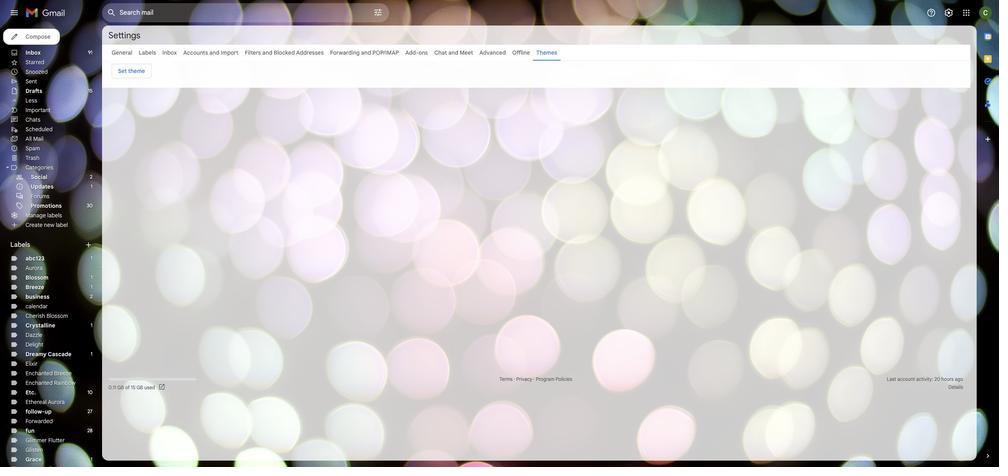 Task type: describe. For each thing, give the bounding box(es) containing it.
delight
[[26, 341, 43, 348]]

1 vertical spatial blossom
[[47, 312, 68, 320]]

filters and blocked addresses
[[245, 49, 324, 56]]

settings
[[109, 30, 140, 40]]

support image
[[927, 8, 937, 18]]

less button
[[0, 96, 96, 105]]

chat
[[435, 49, 447, 56]]

follow-up link
[[26, 408, 52, 415]]

follow link to manage storage image
[[158, 383, 166, 391]]

used
[[144, 384, 155, 390]]

cherish
[[26, 312, 45, 320]]

and for filters
[[263, 49, 272, 56]]

trash link
[[26, 154, 39, 162]]

of
[[125, 384, 130, 390]]

gmail image
[[26, 5, 69, 21]]

0 horizontal spatial breeze
[[26, 284, 44, 291]]

policies
[[556, 376, 572, 382]]

add-ons
[[406, 49, 428, 56]]

follow-
[[26, 408, 45, 415]]

dreamy cascade
[[26, 351, 72, 358]]

enchanted rainbow link
[[26, 379, 76, 387]]

labels
[[47, 212, 62, 219]]

compose button
[[3, 29, 60, 45]]

business link
[[26, 293, 50, 300]]

glimmer flutter
[[26, 437, 65, 444]]

footer containing terms
[[102, 375, 971, 391]]

program policies link
[[536, 376, 572, 382]]

2 inbox link from the left
[[162, 49, 177, 56]]

inbox inside labels navigation
[[26, 49, 41, 56]]

follow-up
[[26, 408, 52, 415]]

theme
[[128, 67, 145, 75]]

social link
[[31, 174, 47, 181]]

flutter
[[48, 437, 65, 444]]

abc123
[[26, 255, 45, 262]]

labels link
[[139, 49, 156, 56]]

pop/imap
[[373, 49, 399, 56]]

0.11
[[109, 384, 116, 390]]

snoozed link
[[26, 68, 48, 75]]

delight link
[[26, 341, 43, 348]]

rainbow
[[54, 379, 76, 387]]

forums link
[[31, 193, 50, 200]]

filters
[[245, 49, 261, 56]]

create
[[26, 221, 43, 229]]

0 vertical spatial aurora
[[26, 264, 42, 272]]

and for chat
[[449, 49, 459, 56]]

details
[[949, 384, 964, 390]]

15 inside labels navigation
[[88, 88, 93, 94]]

enchanted breeze
[[26, 370, 72, 377]]

and for accounts
[[210, 49, 220, 56]]

enchanted rainbow
[[26, 379, 76, 387]]

cascade
[[48, 351, 72, 358]]

manage labels create new label
[[26, 212, 68, 229]]

cherish blossom link
[[26, 312, 68, 320]]

1 for blossom
[[91, 274, 93, 280]]

advanced search options image
[[370, 4, 386, 20]]

glimmer
[[26, 437, 47, 444]]

last account activity: 20 hours ago details
[[887, 376, 964, 390]]

20
[[935, 376, 941, 382]]

details link
[[949, 384, 964, 390]]

1 horizontal spatial aurora
[[48, 399, 65, 406]]

1 for grace
[[91, 456, 93, 462]]

blossom link
[[26, 274, 48, 281]]

main menu image
[[10, 8, 19, 18]]

themes
[[537, 49, 558, 56]]

trash
[[26, 154, 39, 162]]

grace link
[[26, 456, 42, 463]]

general link
[[112, 49, 132, 56]]

Search mail text field
[[120, 9, 351, 17]]

breeze link
[[26, 284, 44, 291]]

ethereal
[[26, 399, 47, 406]]

set theme button
[[112, 64, 151, 78]]

1 for dreamy cascade
[[91, 351, 93, 357]]

terms · privacy · program policies
[[500, 376, 572, 382]]

account
[[898, 376, 916, 382]]

etc. link
[[26, 389, 36, 396]]

accounts
[[183, 49, 208, 56]]

accounts and import
[[183, 49, 239, 56]]

general
[[112, 49, 132, 56]]

mail
[[33, 135, 43, 142]]

compose
[[26, 33, 50, 40]]

add-ons link
[[406, 49, 428, 56]]

fun link
[[26, 427, 35, 434]]

forwarding and pop/imap
[[330, 49, 399, 56]]

add-
[[406, 49, 419, 56]]

enchanted breeze link
[[26, 370, 72, 377]]

labels for labels link
[[139, 49, 156, 56]]



Task type: vqa. For each thing, say whether or not it's contained in the screenshot.
Quick settings
no



Task type: locate. For each thing, give the bounding box(es) containing it.
1 enchanted from the top
[[26, 370, 53, 377]]

sent
[[26, 78, 37, 85]]

inbox
[[26, 49, 41, 56], [162, 49, 177, 56]]

all mail link
[[26, 135, 43, 142]]

terms link
[[500, 376, 513, 382]]

1
[[91, 183, 93, 189], [91, 255, 93, 261], [91, 274, 93, 280], [91, 284, 93, 290], [91, 322, 93, 328], [91, 351, 93, 357], [91, 456, 93, 462]]

aurora down abc123 link
[[26, 264, 42, 272]]

scheduled link
[[26, 126, 53, 133]]

0 horizontal spatial aurora
[[26, 264, 42, 272]]

breeze down blossom link
[[26, 284, 44, 291]]

social
[[31, 174, 47, 181]]

forwarding and pop/imap link
[[330, 49, 399, 56]]

0 vertical spatial blossom
[[26, 274, 48, 281]]

0 vertical spatial 2
[[90, 174, 93, 180]]

aurora up up
[[48, 399, 65, 406]]

ethereal aurora
[[26, 399, 65, 406]]

2 for business
[[90, 294, 93, 300]]

breeze
[[26, 284, 44, 291], [54, 370, 72, 377]]

abc123 link
[[26, 255, 45, 262]]

promotions
[[31, 202, 62, 209]]

dreamy
[[26, 351, 47, 358]]

dreamy cascade link
[[26, 351, 72, 358]]

gb left of
[[117, 384, 124, 390]]

6 1 from the top
[[91, 351, 93, 357]]

categories link
[[26, 164, 53, 171]]

2 · from the left
[[534, 376, 535, 382]]

footer
[[102, 375, 971, 391]]

search mail image
[[105, 6, 119, 20]]

1 for updates
[[91, 183, 93, 189]]

updates
[[31, 183, 54, 190]]

addresses
[[296, 49, 324, 56]]

settings image
[[945, 8, 954, 18]]

1 horizontal spatial 15
[[131, 384, 135, 390]]

dazzle
[[26, 331, 42, 339]]

glisten
[[26, 446, 43, 454]]

etc.
[[26, 389, 36, 396]]

labels up abc123 link
[[10, 241, 30, 249]]

1 for breeze
[[91, 284, 93, 290]]

1 2 from the top
[[90, 174, 93, 180]]

hours
[[942, 376, 954, 382]]

all mail
[[26, 135, 43, 142]]

· right privacy
[[534, 376, 535, 382]]

import
[[221, 49, 239, 56]]

forwarded link
[[26, 418, 53, 425]]

1 horizontal spatial inbox link
[[162, 49, 177, 56]]

2 enchanted from the top
[[26, 379, 53, 387]]

glisten link
[[26, 446, 43, 454]]

1 inbox from the left
[[26, 49, 41, 56]]

5 1 from the top
[[91, 322, 93, 328]]

15 inside footer
[[131, 384, 135, 390]]

3 and from the left
[[361, 49, 371, 56]]

2
[[90, 174, 93, 180], [90, 294, 93, 300]]

1 vertical spatial breeze
[[54, 370, 72, 377]]

starred
[[26, 59, 44, 66]]

elixir link
[[26, 360, 38, 367]]

4 1 from the top
[[91, 284, 93, 290]]

2 2 from the top
[[90, 294, 93, 300]]

1 vertical spatial 2
[[90, 294, 93, 300]]

important link
[[26, 107, 50, 114]]

2 for social
[[90, 174, 93, 180]]

1 vertical spatial aurora
[[48, 399, 65, 406]]

spam
[[26, 145, 40, 152]]

blossom up 'crystalline' link
[[47, 312, 68, 320]]

labels navigation
[[0, 26, 102, 467]]

set
[[118, 67, 127, 75]]

1 and from the left
[[210, 49, 220, 56]]

snoozed
[[26, 68, 48, 75]]

0 vertical spatial enchanted
[[26, 370, 53, 377]]

1 horizontal spatial gb
[[137, 384, 143, 390]]

ago
[[955, 376, 964, 382]]

enchanted up etc. link
[[26, 379, 53, 387]]

label
[[56, 221, 68, 229]]

grace
[[26, 456, 42, 463]]

inbox link
[[26, 49, 41, 56], [162, 49, 177, 56]]

last
[[887, 376, 897, 382]]

chat and meet link
[[435, 49, 473, 56]]

inbox up starred link
[[26, 49, 41, 56]]

chats
[[26, 116, 40, 123]]

labels heading
[[10, 241, 85, 249]]

· right terms link
[[514, 376, 515, 382]]

forwarding
[[330, 49, 360, 56]]

0 horizontal spatial gb
[[117, 384, 124, 390]]

advanced
[[480, 49, 506, 56]]

4 and from the left
[[449, 49, 459, 56]]

labels up theme
[[139, 49, 156, 56]]

forwarded
[[26, 418, 53, 425]]

0.11 gb of 15 gb used
[[109, 384, 155, 390]]

10
[[88, 389, 93, 395]]

privacy
[[517, 376, 532, 382]]

blossom up the breeze link
[[26, 274, 48, 281]]

manage
[[26, 212, 46, 219]]

1 for abc123
[[91, 255, 93, 261]]

promotions link
[[31, 202, 62, 209]]

breeze up 'rainbow' at the bottom
[[54, 370, 72, 377]]

1 gb from the left
[[117, 384, 124, 390]]

blossom
[[26, 274, 48, 281], [47, 312, 68, 320]]

0 horizontal spatial ·
[[514, 376, 515, 382]]

cherish blossom
[[26, 312, 68, 320]]

0 vertical spatial breeze
[[26, 284, 44, 291]]

meet
[[460, 49, 473, 56]]

gb
[[117, 384, 124, 390], [137, 384, 143, 390]]

1 horizontal spatial breeze
[[54, 370, 72, 377]]

crystalline
[[26, 322, 55, 329]]

filters and blocked addresses link
[[245, 49, 324, 56]]

1 horizontal spatial inbox
[[162, 49, 177, 56]]

91
[[88, 49, 93, 55]]

drafts
[[26, 87, 42, 95]]

and left import
[[210, 49, 220, 56]]

fun
[[26, 427, 35, 434]]

1 1 from the top
[[91, 183, 93, 189]]

enchanted
[[26, 370, 53, 377], [26, 379, 53, 387]]

15 down 91
[[88, 88, 93, 94]]

0 horizontal spatial inbox link
[[26, 49, 41, 56]]

labels inside navigation
[[10, 241, 30, 249]]

1 vertical spatial enchanted
[[26, 379, 53, 387]]

0 vertical spatial labels
[[139, 49, 156, 56]]

dazzle link
[[26, 331, 42, 339]]

all
[[26, 135, 32, 142]]

crystalline link
[[26, 322, 55, 329]]

2 1 from the top
[[91, 255, 93, 261]]

elixir
[[26, 360, 38, 367]]

and right the chat
[[449, 49, 459, 56]]

1 horizontal spatial labels
[[139, 49, 156, 56]]

glimmer flutter link
[[26, 437, 65, 444]]

aurora link
[[26, 264, 42, 272]]

1 inbox link from the left
[[26, 49, 41, 56]]

and left pop/imap
[[361, 49, 371, 56]]

1 for crystalline
[[91, 322, 93, 328]]

15 right of
[[131, 384, 135, 390]]

15
[[88, 88, 93, 94], [131, 384, 135, 390]]

1 vertical spatial labels
[[10, 241, 30, 249]]

1 vertical spatial 15
[[131, 384, 135, 390]]

blocked
[[274, 49, 295, 56]]

1 · from the left
[[514, 376, 515, 382]]

manage labels link
[[26, 212, 62, 219]]

0 horizontal spatial labels
[[10, 241, 30, 249]]

accounts and import link
[[183, 49, 239, 56]]

0 vertical spatial 15
[[88, 88, 93, 94]]

enchanted for enchanted breeze
[[26, 370, 53, 377]]

3 1 from the top
[[91, 274, 93, 280]]

2 gb from the left
[[137, 384, 143, 390]]

and right filters
[[263, 49, 272, 56]]

2 inbox from the left
[[162, 49, 177, 56]]

tab list
[[977, 26, 1000, 438]]

gb left used
[[137, 384, 143, 390]]

chat and meet
[[435, 49, 473, 56]]

important
[[26, 107, 50, 114]]

inbox link right labels link
[[162, 49, 177, 56]]

enchanted down elixir
[[26, 370, 53, 377]]

None search field
[[102, 3, 389, 22]]

ethereal aurora link
[[26, 399, 65, 406]]

7 1 from the top
[[91, 456, 93, 462]]

privacy link
[[517, 376, 532, 382]]

27
[[88, 408, 93, 414]]

activity:
[[917, 376, 934, 382]]

labels for labels heading
[[10, 241, 30, 249]]

2 and from the left
[[263, 49, 272, 56]]

and for forwarding
[[361, 49, 371, 56]]

0 horizontal spatial inbox
[[26, 49, 41, 56]]

inbox right labels link
[[162, 49, 177, 56]]

0 horizontal spatial 15
[[88, 88, 93, 94]]

inbox link up starred link
[[26, 49, 41, 56]]

themes link
[[537, 49, 558, 56]]

·
[[514, 376, 515, 382], [534, 376, 535, 382]]

offline link
[[513, 49, 530, 56]]

business
[[26, 293, 50, 300]]

forums
[[31, 193, 50, 200]]

enchanted for enchanted rainbow
[[26, 379, 53, 387]]

1 horizontal spatial ·
[[534, 376, 535, 382]]



